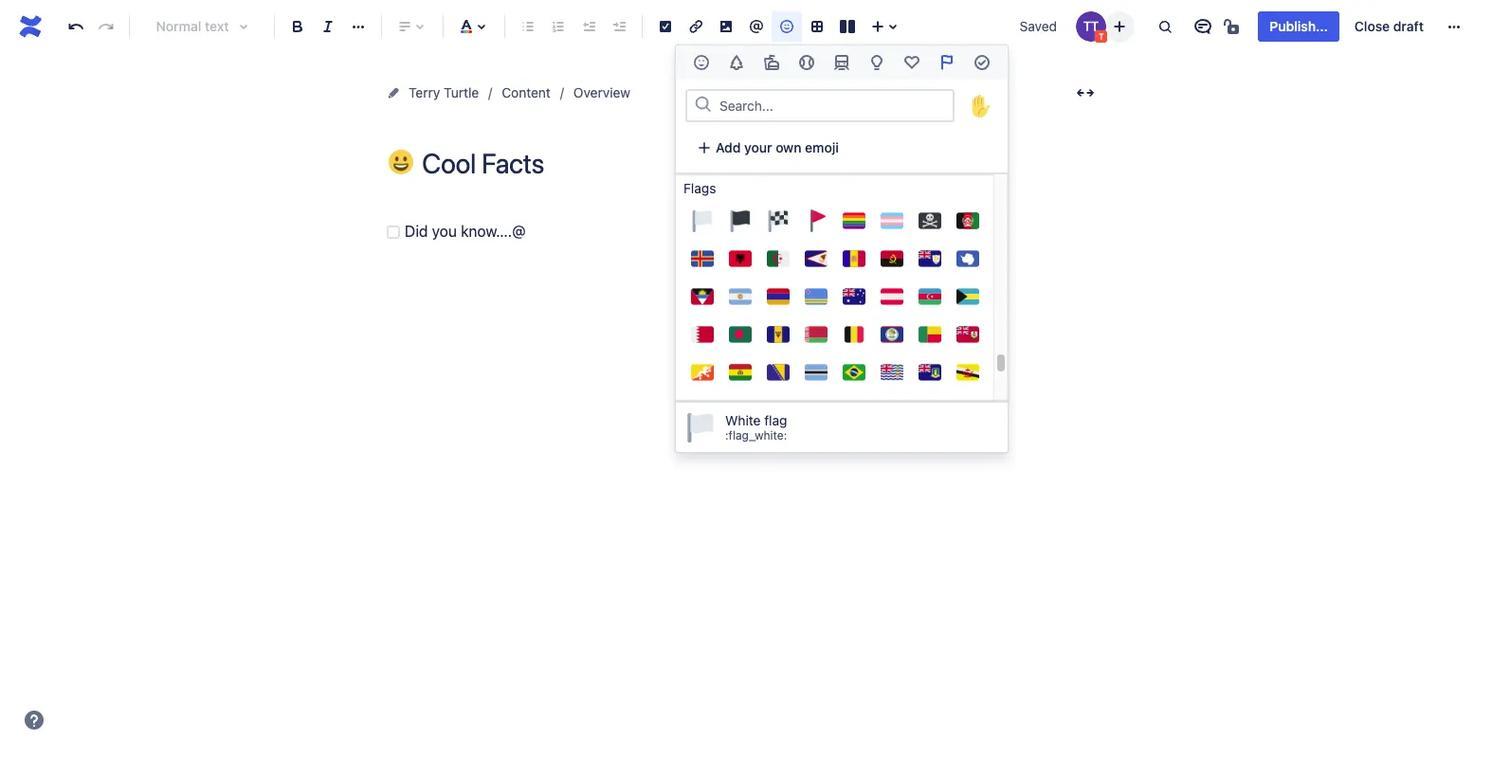 Task type: vqa. For each thing, say whether or not it's contained in the screenshot.
:Flag_Ao: icon
yes



Task type: describe. For each thing, give the bounding box(es) containing it.
1 cell from the left
[[684, 393, 722, 429]]

add your own emoji
[[716, 139, 839, 156]]

:flag_bw: image
[[805, 361, 828, 384]]

activity image
[[795, 51, 818, 74]]

add
[[716, 139, 741, 156]]

:flag_ad: image
[[843, 247, 866, 270]]

add your own emoji button
[[686, 133, 850, 163]]

add image, video, or file image
[[715, 15, 738, 38]]

action item image
[[654, 15, 677, 38]]

publish... button
[[1259, 11, 1340, 42]]

flags
[[684, 180, 716, 196]]

:flag_as: image
[[805, 247, 828, 270]]

8 cell from the left
[[949, 393, 987, 429]]

link image
[[685, 15, 707, 38]]

find and replace image
[[1154, 15, 1177, 38]]

did you know….@
[[405, 223, 526, 240]]

:flag_bm: image
[[957, 323, 980, 346]]

:flag_at: image
[[881, 285, 904, 308]]

turtle
[[444, 84, 479, 101]]

:flag_bd: image
[[729, 323, 752, 346]]

symbols image
[[901, 51, 924, 74]]

terry
[[409, 84, 440, 101]]

7 cell from the left
[[911, 393, 949, 429]]

:flag_au: image
[[843, 285, 866, 308]]

:flag_aq: image
[[957, 247, 980, 270]]

layouts image
[[836, 15, 859, 38]]

:raised_hand: image
[[964, 89, 998, 123]]

6 cell from the left
[[873, 393, 911, 429]]

4 cell from the left
[[797, 393, 835, 429]]

:flag_ax: image
[[691, 247, 714, 270]]

:flag_bj: image
[[919, 323, 942, 346]]

:flag_bt: image
[[691, 361, 714, 384]]

:flag_am: image
[[767, 285, 790, 308]]

:flag_ao: image
[[881, 247, 904, 270]]

:flag_white: image
[[691, 210, 714, 232]]

choose an emoji category tab list
[[676, 46, 1008, 80]]

Emoji name field
[[714, 92, 953, 119]]

emojis actions and list panel tab panel
[[676, 80, 1008, 430]]

travel & places image
[[831, 51, 853, 74]]

content link
[[502, 82, 551, 104]]

:flag_by: image
[[805, 323, 828, 346]]

no restrictions image
[[1223, 15, 1245, 38]]

make page full-width image
[[1074, 82, 1097, 104]]

more image
[[1443, 15, 1466, 38]]

own
[[776, 139, 802, 156]]

:flag_al: image
[[729, 247, 752, 270]]

:grinning: image
[[389, 150, 413, 174]]

objects image
[[866, 51, 889, 74]]

terry turtle
[[409, 84, 479, 101]]

undo ⌘z image
[[64, 15, 87, 38]]

redo ⌘⇧z image
[[95, 15, 118, 38]]

:flag_ba: image
[[767, 361, 790, 384]]

:flag_bo: image
[[729, 361, 752, 384]]



Task type: locate. For each thing, give the bounding box(es) containing it.
white
[[725, 412, 761, 429]]

terry turtle link
[[409, 82, 479, 104]]

close draft
[[1355, 18, 1424, 34]]

:pirate_flag: image
[[919, 210, 942, 232]]

table image
[[806, 15, 829, 38]]

publish...
[[1270, 18, 1328, 34]]

your
[[744, 139, 772, 156]]

mention image
[[745, 15, 768, 38]]

you
[[432, 223, 457, 240]]

bullet list ⌘⇧8 image
[[517, 15, 540, 38]]

Give this page a title text field
[[422, 148, 1103, 179]]

:flag_br: image
[[843, 361, 866, 384]]

comment icon image
[[1192, 15, 1215, 38]]

close
[[1355, 18, 1390, 34]]

help image
[[23, 709, 46, 732]]

flag
[[765, 412, 788, 429]]

numbered list ⌘⇧7 image
[[547, 15, 570, 38]]

2 cell from the left
[[722, 393, 760, 429]]

more formatting image
[[347, 15, 370, 38]]

:flag_aw: image
[[805, 285, 828, 308]]

nature image
[[725, 51, 748, 74]]

outdent ⇧tab image
[[577, 15, 600, 38]]

saved
[[1020, 18, 1057, 34]]

:triangular_flag_on_post: image
[[805, 210, 828, 232]]

:flag_bs: image
[[957, 285, 980, 308]]

did
[[405, 223, 428, 240]]

emoji picker dialog
[[675, 45, 1009, 453]]

bold ⌘b image
[[286, 15, 309, 38]]

cell down :flag_io: image
[[873, 393, 911, 429]]

:flag_white:
[[725, 429, 787, 443]]

:flag_ai: image
[[919, 247, 942, 270]]

:flag_bn: image
[[957, 361, 980, 384]]

3 cell from the left
[[760, 393, 797, 429]]

cell left 'flag'
[[722, 393, 760, 429]]

indent tab image
[[608, 15, 631, 38]]

Main content area, start typing to enter text. text field
[[382, 219, 1103, 245]]

:flag_black: image
[[729, 210, 752, 232]]

:flag_bz: image
[[881, 323, 904, 346]]

:flag_ag: image
[[691, 285, 714, 308]]

confluence image
[[15, 11, 46, 42], [15, 11, 46, 42]]

cell down :flag_bw: icon
[[797, 393, 835, 429]]

move this page image
[[386, 85, 401, 101]]

5 cell from the left
[[835, 393, 873, 429]]

cell down the :flag_bt: icon on the left of page
[[684, 393, 722, 429]]

people image
[[690, 51, 713, 74]]

invite to edit image
[[1109, 15, 1132, 37]]

flags image
[[936, 51, 959, 74]]

:flag_bh: image
[[691, 323, 714, 346]]

productivity image
[[971, 51, 994, 74]]

overview link
[[574, 82, 631, 104]]

flags grid
[[676, 174, 1008, 430]]

food & drink image
[[760, 51, 783, 74]]

cell down :flag_vg: image
[[911, 393, 949, 429]]

:flag_af: image
[[957, 210, 980, 232]]

emoji image
[[776, 15, 798, 38]]

close draft button
[[1343, 11, 1436, 42]]

italic ⌘i image
[[317, 15, 339, 38]]

emoji
[[805, 139, 839, 156]]

draft
[[1394, 18, 1424, 34]]

:flag_white: image
[[686, 412, 716, 443], [686, 412, 716, 443]]

:flag_io: image
[[881, 361, 904, 384]]

cell down :flag_ba: icon
[[760, 393, 797, 429]]

:grinning: image
[[389, 150, 413, 174]]

:flag_vg: image
[[919, 361, 942, 384]]

white flag :flag_white:
[[725, 412, 788, 443]]

:flag_dz: image
[[767, 247, 790, 270]]

overview
[[574, 84, 631, 101]]

terry turtle image
[[1077, 11, 1107, 42]]

:checkered_flag: image
[[767, 210, 790, 232]]

:flag_ar: image
[[729, 285, 752, 308]]

:flag_bb: image
[[767, 323, 790, 346]]

:flag_az: image
[[919, 285, 942, 308]]

cell down :flag_br: icon
[[835, 393, 873, 429]]

content
[[502, 84, 551, 101]]

cell
[[684, 393, 722, 429], [722, 393, 760, 429], [760, 393, 797, 429], [797, 393, 835, 429], [835, 393, 873, 429], [873, 393, 911, 429], [911, 393, 949, 429], [949, 393, 987, 429]]

:flag_be: image
[[843, 323, 866, 346]]

:rainbow_flag: image
[[843, 210, 866, 232]]

:raised_hand: image
[[970, 94, 993, 117]]

cell down ":flag_bn:" icon at the right
[[949, 393, 987, 429]]

:transgender_flag: image
[[881, 210, 904, 232]]

know….@
[[461, 223, 526, 240]]



